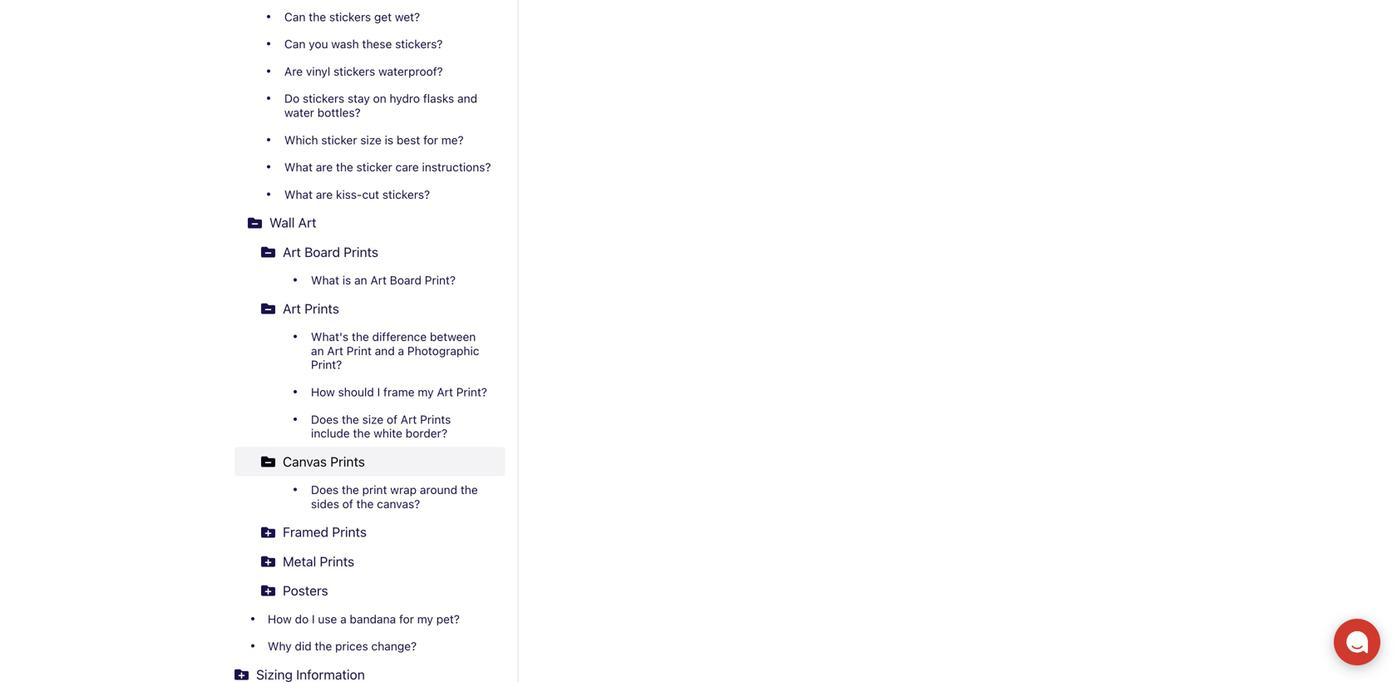 Task type: vqa. For each thing, say whether or not it's contained in the screenshot.
or
no



Task type: locate. For each thing, give the bounding box(es) containing it.
frame
[[384, 385, 415, 399]]

what inside what are the sticker care instructions? 'link'
[[285, 160, 313, 174]]

does the size of art prints include the white border? link
[[261, 406, 505, 447]]

metal prints
[[283, 554, 355, 569]]

photographic
[[408, 344, 480, 358]]

0 horizontal spatial an
[[311, 344, 324, 358]]

size inside "link"
[[361, 133, 382, 147]]

best
[[397, 133, 420, 147]]

1 vertical spatial and
[[375, 344, 395, 358]]

0 vertical spatial are
[[316, 160, 333, 174]]

art down what's
[[327, 344, 344, 358]]

0 vertical spatial what
[[285, 160, 313, 174]]

change?
[[372, 640, 417, 653]]

include
[[311, 427, 350, 440]]

1 horizontal spatial a
[[398, 344, 404, 358]]

are vinyl stickers waterproof?
[[285, 64, 443, 78]]

0 horizontal spatial a
[[340, 612, 347, 626]]

wall
[[270, 215, 295, 231]]

1 vertical spatial i
[[312, 612, 315, 626]]

size up the white
[[362, 413, 384, 426]]

1 does from the top
[[311, 413, 339, 426]]

does
[[311, 413, 339, 426], [311, 483, 339, 497]]

prints down include
[[330, 454, 365, 470]]

wall art
[[270, 215, 317, 231]]

0 vertical spatial print?
[[425, 273, 456, 287]]

prints for metal prints
[[320, 554, 355, 569]]

are for kiss-
[[316, 188, 333, 201]]

1 vertical spatial sticker
[[357, 160, 393, 174]]

how should i frame my art print? link
[[261, 379, 505, 406]]

can
[[285, 10, 306, 24], [285, 37, 306, 51]]

prints inside the framed prints link
[[332, 524, 367, 540]]

2 vertical spatial print?
[[457, 385, 487, 399]]

stay
[[348, 92, 370, 105]]

2 vertical spatial stickers
[[303, 92, 345, 105]]

1 horizontal spatial is
[[385, 133, 394, 147]]

i
[[377, 385, 380, 399], [312, 612, 315, 626]]

prints down wall art link
[[344, 244, 379, 260]]

size
[[361, 133, 382, 147], [362, 413, 384, 426]]

1 vertical spatial my
[[417, 612, 433, 626]]

sides
[[311, 497, 339, 511]]

bandana
[[350, 612, 396, 626]]

1 vertical spatial stickers
[[334, 64, 375, 78]]

an down art board prints link
[[355, 273, 367, 287]]

the inside what's the difference between an art print and a photographic print?
[[352, 330, 369, 344]]

my left pet?
[[417, 612, 433, 626]]

is
[[385, 133, 394, 147], [343, 273, 351, 287]]

what up wall art
[[285, 188, 313, 201]]

the up kiss- on the top left of page
[[336, 160, 354, 174]]

does for does the print wrap around the sides of the canvas?
[[311, 483, 339, 497]]

can for can the stickers get wet?
[[285, 10, 306, 24]]

board
[[305, 244, 340, 260], [390, 273, 422, 287]]

0 horizontal spatial i
[[312, 612, 315, 626]]

the up print
[[352, 330, 369, 344]]

prints
[[344, 244, 379, 260], [305, 301, 339, 317], [420, 413, 451, 426], [330, 454, 365, 470], [332, 524, 367, 540], [320, 554, 355, 569]]

pet?
[[437, 612, 460, 626]]

an inside what's the difference between an art print and a photographic print?
[[311, 344, 324, 358]]

0 horizontal spatial how
[[268, 612, 292, 626]]

1 vertical spatial a
[[340, 612, 347, 626]]

1 can from the top
[[285, 10, 306, 24]]

art prints link
[[235, 294, 505, 323]]

prints inside "metal prints" link
[[320, 554, 355, 569]]

how left do
[[268, 612, 292, 626]]

2 does from the top
[[311, 483, 339, 497]]

and inside do stickers stay on hydro flasks and water bottles?
[[458, 92, 478, 105]]

1 horizontal spatial how
[[311, 385, 335, 399]]

my
[[418, 385, 434, 399], [417, 612, 433, 626]]

art up border?
[[401, 413, 417, 426]]

0 horizontal spatial and
[[375, 344, 395, 358]]

size up what are the sticker care instructions? 'link'
[[361, 133, 382, 147]]

0 vertical spatial size
[[361, 133, 382, 147]]

a
[[398, 344, 404, 358], [340, 612, 347, 626]]

vinyl
[[306, 64, 331, 78]]

can left you
[[285, 37, 306, 51]]

0 vertical spatial sticker
[[321, 133, 357, 147]]

1 horizontal spatial print?
[[425, 273, 456, 287]]

size inside does the size of art prints include the white border?
[[362, 413, 384, 426]]

does up include
[[311, 413, 339, 426]]

and down the 'difference'
[[375, 344, 395, 358]]

1 horizontal spatial board
[[390, 273, 422, 287]]

an down what's
[[311, 344, 324, 358]]

prints for canvas prints
[[330, 454, 365, 470]]

1 vertical spatial board
[[390, 273, 422, 287]]

a right use
[[340, 612, 347, 626]]

2 can from the top
[[285, 37, 306, 51]]

my right the 'frame'
[[418, 385, 434, 399]]

0 vertical spatial how
[[311, 385, 335, 399]]

art inside does the size of art prints include the white border?
[[401, 413, 417, 426]]

1 horizontal spatial for
[[424, 133, 438, 147]]

art board prints link
[[235, 237, 505, 267]]

stickers?
[[395, 37, 443, 51], [383, 188, 430, 201]]

prints inside art board prints link
[[344, 244, 379, 260]]

around
[[420, 483, 458, 497]]

sticker
[[321, 133, 357, 147], [357, 160, 393, 174]]

0 horizontal spatial of
[[343, 497, 353, 511]]

0 horizontal spatial is
[[343, 273, 351, 287]]

can the stickers get wet?
[[285, 10, 420, 24]]

print? down photographic
[[457, 385, 487, 399]]

the
[[309, 10, 326, 24], [336, 160, 354, 174], [352, 330, 369, 344], [342, 413, 359, 426], [353, 427, 371, 440], [342, 483, 359, 497], [461, 483, 478, 497], [357, 497, 374, 511], [315, 640, 332, 653]]

stickers up wash
[[329, 10, 371, 24]]

1 vertical spatial stickers?
[[383, 188, 430, 201]]

1 vertical spatial what
[[285, 188, 313, 201]]

art
[[298, 215, 317, 231], [283, 244, 301, 260], [371, 273, 387, 287], [283, 301, 301, 317], [327, 344, 344, 358], [437, 385, 453, 399], [401, 413, 417, 426]]

0 vertical spatial my
[[418, 385, 434, 399]]

size for of
[[362, 413, 384, 426]]

sticker down the which sticker size is best for me?
[[357, 160, 393, 174]]

posters link
[[235, 576, 505, 606]]

for
[[424, 133, 438, 147], [399, 612, 414, 626]]

flasks
[[423, 92, 454, 105]]

white
[[374, 427, 403, 440]]

1 vertical spatial of
[[343, 497, 353, 511]]

difference
[[372, 330, 427, 344]]

i left the 'frame'
[[377, 385, 380, 399]]

i right do
[[312, 612, 315, 626]]

does inside does the print wrap around the sides of the canvas?
[[311, 483, 339, 497]]

prints for framed prints
[[332, 524, 367, 540]]

a down the 'difference'
[[398, 344, 404, 358]]

a inside what's the difference between an art print and a photographic print?
[[398, 344, 404, 358]]

what down the which
[[285, 160, 313, 174]]

0 vertical spatial and
[[458, 92, 478, 105]]

stickers? up waterproof? at the left top of the page
[[395, 37, 443, 51]]

does inside does the size of art prints include the white border?
[[311, 413, 339, 426]]

what inside what is an art board print? link
[[311, 273, 339, 287]]

on
[[373, 92, 387, 105]]

print? up between
[[425, 273, 456, 287]]

metal
[[283, 554, 316, 569]]

wrap
[[390, 483, 417, 497]]

do
[[285, 92, 300, 105]]

for left me?
[[424, 133, 438, 147]]

an
[[355, 273, 367, 287], [311, 344, 324, 358]]

0 horizontal spatial print?
[[311, 358, 342, 372]]

0 vertical spatial a
[[398, 344, 404, 358]]

2 are from the top
[[316, 188, 333, 201]]

what inside what are kiss-cut stickers? link
[[285, 188, 313, 201]]

board down wall art
[[305, 244, 340, 260]]

1 vertical spatial does
[[311, 483, 339, 497]]

0 vertical spatial is
[[385, 133, 394, 147]]

how left should on the left of the page
[[311, 385, 335, 399]]

0 vertical spatial stickers?
[[395, 37, 443, 51]]

art inside what's the difference between an art print and a photographic print?
[[327, 344, 344, 358]]

what down art board prints
[[311, 273, 339, 287]]

what
[[285, 160, 313, 174], [285, 188, 313, 201], [311, 273, 339, 287]]

use
[[318, 612, 337, 626]]

stickers up stay
[[334, 64, 375, 78]]

and right flasks
[[458, 92, 478, 105]]

1 vertical spatial can
[[285, 37, 306, 51]]

1 vertical spatial how
[[268, 612, 292, 626]]

0 vertical spatial an
[[355, 273, 367, 287]]

stickers for the
[[329, 10, 371, 24]]

does up sides
[[311, 483, 339, 497]]

wet?
[[395, 10, 420, 24]]

canvas?
[[377, 497, 420, 511]]

these
[[362, 37, 392, 51]]

for up the change?
[[399, 612, 414, 626]]

2 horizontal spatial print?
[[457, 385, 487, 399]]

are inside 'link'
[[316, 160, 333, 174]]

board down art board prints link
[[390, 273, 422, 287]]

1 horizontal spatial i
[[377, 385, 380, 399]]

and
[[458, 92, 478, 105], [375, 344, 395, 358]]

1 vertical spatial for
[[399, 612, 414, 626]]

are
[[316, 160, 333, 174], [316, 188, 333, 201]]

prints up border?
[[420, 413, 451, 426]]

print?
[[425, 273, 456, 287], [311, 358, 342, 372], [457, 385, 487, 399]]

why
[[268, 640, 292, 653]]

does the print wrap around the sides of the canvas?
[[311, 483, 478, 511]]

are down the which
[[316, 160, 333, 174]]

can up are
[[285, 10, 306, 24]]

0 vertical spatial does
[[311, 413, 339, 426]]

1 vertical spatial are
[[316, 188, 333, 201]]

framed prints link
[[235, 518, 505, 547]]

0 vertical spatial stickers
[[329, 10, 371, 24]]

how for how should i frame my art print?
[[311, 385, 335, 399]]

1 vertical spatial print?
[[311, 358, 342, 372]]

prints up "metal prints" link
[[332, 524, 367, 540]]

0 vertical spatial for
[[424, 133, 438, 147]]

what for what is an art board print?
[[311, 273, 339, 287]]

prints up what's
[[305, 301, 339, 317]]

what are kiss-cut stickers?
[[285, 188, 430, 201]]

print? down what's
[[311, 358, 342, 372]]

0 horizontal spatial for
[[399, 612, 414, 626]]

0 vertical spatial i
[[377, 385, 380, 399]]

stickers inside do stickers stay on hydro flasks and water bottles?
[[303, 92, 345, 105]]

water
[[285, 106, 314, 119]]

of up the white
[[387, 413, 398, 426]]

stickers? down care
[[383, 188, 430, 201]]

is down art board prints
[[343, 273, 351, 287]]

0 horizontal spatial board
[[305, 244, 340, 260]]

what for what are the sticker care instructions?
[[285, 160, 313, 174]]

art down art board prints
[[283, 301, 301, 317]]

1 are from the top
[[316, 160, 333, 174]]

for inside "link"
[[424, 133, 438, 147]]

prints inside canvas prints link
[[330, 454, 365, 470]]

0 vertical spatial of
[[387, 413, 398, 426]]

1 horizontal spatial of
[[387, 413, 398, 426]]

stickers up bottles?
[[303, 92, 345, 105]]

prints inside art prints link
[[305, 301, 339, 317]]

can the stickers get wet? link
[[235, 3, 505, 30]]

0 vertical spatial can
[[285, 10, 306, 24]]

i for frame
[[377, 385, 380, 399]]

are for the
[[316, 160, 333, 174]]

are left kiss- on the top left of page
[[316, 188, 333, 201]]

is left best
[[385, 133, 394, 147]]

stickers
[[329, 10, 371, 24], [334, 64, 375, 78], [303, 92, 345, 105]]

canvas prints
[[283, 454, 365, 470]]

0 vertical spatial board
[[305, 244, 340, 260]]

of right sides
[[343, 497, 353, 511]]

1 vertical spatial size
[[362, 413, 384, 426]]

prints for art prints
[[305, 301, 339, 317]]

stickers for vinyl
[[334, 64, 375, 78]]

the up include
[[342, 413, 359, 426]]

print? inside what's the difference between an art print and a photographic print?
[[311, 358, 342, 372]]

which
[[285, 133, 318, 147]]

prints down 'framed prints'
[[320, 554, 355, 569]]

sticker down bottles?
[[321, 133, 357, 147]]

1 horizontal spatial and
[[458, 92, 478, 105]]

1 vertical spatial an
[[311, 344, 324, 358]]

do
[[295, 612, 309, 626]]

are
[[285, 64, 303, 78]]

2 vertical spatial what
[[311, 273, 339, 287]]

get
[[374, 10, 392, 24]]



Task type: describe. For each thing, give the bounding box(es) containing it.
the left the white
[[353, 427, 371, 440]]

print
[[347, 344, 372, 358]]

you
[[309, 37, 328, 51]]

prints inside does the size of art prints include the white border?
[[420, 413, 451, 426]]

can for can you wash these stickers?
[[285, 37, 306, 51]]

between
[[430, 330, 476, 344]]

of inside does the print wrap around the sides of the canvas?
[[343, 497, 353, 511]]

framed prints
[[283, 524, 367, 540]]

my inside how do i use a bandana for my pet? link
[[417, 612, 433, 626]]

hydro
[[390, 92, 420, 105]]

size for is
[[361, 133, 382, 147]]

i for use
[[312, 612, 315, 626]]

kiss-
[[336, 188, 362, 201]]

how for how do i use a bandana for my pet?
[[268, 612, 292, 626]]

of inside does the size of art prints include the white border?
[[387, 413, 398, 426]]

does for does the size of art prints include the white border?
[[311, 413, 339, 426]]

the down print
[[357, 497, 374, 511]]

waterproof?
[[379, 64, 443, 78]]

which sticker size is best for me?
[[285, 133, 464, 147]]

the right around
[[461, 483, 478, 497]]

framed
[[283, 524, 329, 540]]

art prints
[[283, 301, 339, 317]]

border?
[[406, 427, 448, 440]]

can you wash these stickers?
[[285, 37, 443, 51]]

do stickers stay on hydro flasks and water bottles? link
[[235, 85, 505, 126]]

how do i use a bandana for my pet?
[[268, 612, 460, 626]]

does the print wrap around the sides of the canvas? link
[[261, 476, 505, 518]]

1 vertical spatial is
[[343, 273, 351, 287]]

what's the difference between an art print and a photographic print?
[[311, 330, 480, 372]]

does the size of art prints include the white border?
[[311, 413, 451, 440]]

me?
[[442, 133, 464, 147]]

why did the prices change?
[[268, 640, 417, 653]]

what is an art board print?
[[311, 273, 456, 287]]

my inside how should i frame my art print? link
[[418, 385, 434, 399]]

canvas prints link
[[235, 447, 505, 476]]

why did the prices change? link
[[208, 633, 505, 660]]

art down photographic
[[437, 385, 453, 399]]

are vinyl stickers waterproof? link
[[235, 58, 505, 85]]

what is an art board print? link
[[261, 267, 505, 294]]

stickers? for can you wash these stickers?
[[395, 37, 443, 51]]

sticker inside "link"
[[321, 133, 357, 147]]

posters
[[283, 583, 328, 599]]

how should i frame my art print?
[[311, 385, 487, 399]]

wall art link
[[208, 208, 505, 237]]

what's the difference between an art print and a photographic print? link
[[261, 323, 505, 379]]

bottles?
[[318, 106, 361, 119]]

what's
[[311, 330, 349, 344]]

open chat image
[[1346, 631, 1370, 654]]

art board prints
[[283, 244, 379, 260]]

a inside how do i use a bandana for my pet? link
[[340, 612, 347, 626]]

1 horizontal spatial an
[[355, 273, 367, 287]]

is inside "link"
[[385, 133, 394, 147]]

the left print
[[342, 483, 359, 497]]

can you wash these stickers? link
[[235, 30, 505, 58]]

did
[[295, 640, 312, 653]]

what are the sticker care instructions?
[[285, 160, 491, 174]]

do stickers stay on hydro flasks and water bottles?
[[285, 92, 478, 119]]

wash
[[331, 37, 359, 51]]

stickers? for what are kiss-cut stickers?
[[383, 188, 430, 201]]

what are the sticker care instructions? link
[[235, 154, 505, 181]]

instructions?
[[422, 160, 491, 174]]

and inside what's the difference between an art print and a photographic print?
[[375, 344, 395, 358]]

art right wall
[[298, 215, 317, 231]]

canvas
[[283, 454, 327, 470]]

cut
[[362, 188, 379, 201]]

art down art board prints link
[[371, 273, 387, 287]]

care
[[396, 160, 419, 174]]

metal prints link
[[235, 547, 505, 576]]

which sticker size is best for me? link
[[235, 126, 505, 154]]

the up you
[[309, 10, 326, 24]]

what are kiss-cut stickers? link
[[235, 181, 505, 208]]

prices
[[335, 640, 368, 653]]

print
[[362, 483, 387, 497]]

the inside 'link'
[[336, 160, 354, 174]]

sticker inside 'link'
[[357, 160, 393, 174]]

should
[[338, 385, 374, 399]]

how do i use a bandana for my pet? link
[[208, 606, 505, 633]]

art down wall art
[[283, 244, 301, 260]]

the right did
[[315, 640, 332, 653]]

what for what are kiss-cut stickers?
[[285, 188, 313, 201]]



